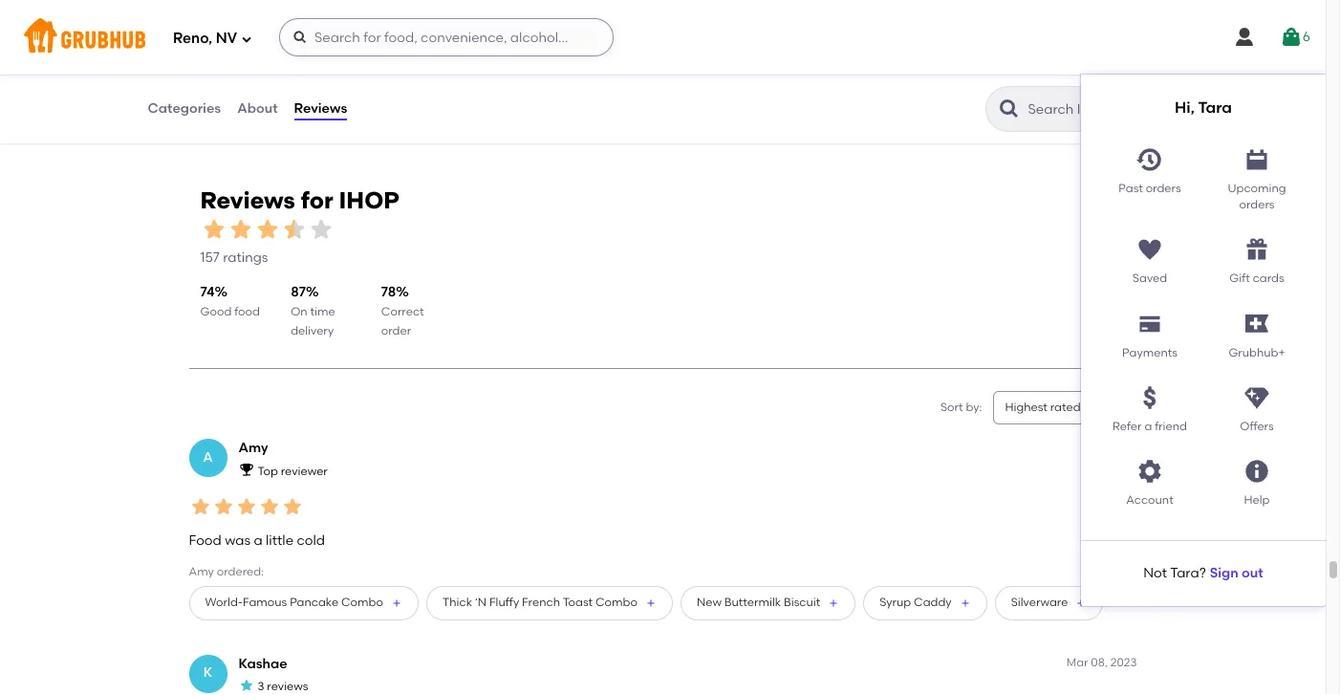 Task type: describe. For each thing, give the bounding box(es) containing it.
?
[[1200, 565, 1207, 581]]

hi,
[[1175, 98, 1195, 117]]

delivery
[[291, 325, 334, 338]]

svg image right american
[[293, 30, 308, 45]]

reviewer
[[281, 464, 328, 478]]

reno,
[[173, 29, 212, 47]]

top reviewer
[[258, 464, 328, 478]]

a inside button
[[1145, 420, 1153, 433]]

toast
[[563, 596, 593, 609]]

food
[[189, 533, 222, 549]]

was
[[225, 533, 251, 549]]

silverware button
[[995, 586, 1104, 620]]

payments link
[[1097, 303, 1204, 362]]

pancake
[[290, 596, 339, 609]]

main navigation navigation
[[0, 0, 1326, 606]]

ratings
[[223, 250, 268, 266]]

reviews for reviews
[[294, 100, 347, 117]]

2 20–30 min 2.65 mi from the left
[[858, 65, 915, 95]]

thick
[[443, 596, 472, 609]]

reviews for reviews for ihop
[[200, 186, 295, 214]]

svg image inside upcoming orders link
[[1244, 146, 1271, 173]]

svg image for past orders
[[1137, 146, 1164, 173]]

subscription pass image
[[175, 40, 194, 56]]

upcoming orders link
[[1204, 138, 1311, 214]]

1 vertical spatial ihop
[[339, 186, 400, 214]]

biscuit
[[784, 596, 821, 609]]

thick 'n fluffy french toast combo button
[[426, 586, 673, 620]]

1 20–30 min 2.65 mi from the left
[[516, 65, 573, 95]]

trophy icon image
[[239, 462, 254, 478]]

1 combo from the left
[[341, 596, 383, 609]]

reviews button
[[293, 75, 348, 143]]

svg image for gift cards
[[1244, 237, 1271, 263]]

world-famous pancake combo button
[[189, 586, 419, 620]]

order
[[381, 325, 411, 338]]

hi, tara
[[1175, 98, 1233, 117]]

svg image for account
[[1137, 459, 1164, 485]]

past orders link
[[1097, 138, 1204, 214]]

upcoming orders
[[1228, 181, 1287, 211]]

reno, nv
[[173, 29, 237, 47]]

gift cards link
[[1204, 229, 1311, 288]]

syrup caddy button
[[864, 586, 988, 620]]

1 2.65 from the left
[[516, 82, 539, 95]]

payments
[[1123, 346, 1178, 359]]

hamburger
[[543, 41, 608, 54]]

time
[[310, 305, 335, 318]]

87
[[291, 284, 306, 301]]

min for ihop
[[211, 65, 232, 78]]

upcoming
[[1228, 181, 1287, 195]]

not tara ? sign out
[[1144, 565, 1264, 581]]

87 on time delivery
[[291, 284, 335, 338]]

saved link
[[1097, 229, 1204, 288]]

20–30 for ihop
[[175, 65, 208, 78]]

not
[[1144, 565, 1168, 581]]

svg image inside "help" button
[[1244, 459, 1271, 485]]

gift
[[1230, 272, 1251, 285]]

famous
[[243, 596, 287, 609]]

rated
[[1051, 400, 1081, 414]]

search icon image
[[998, 98, 1021, 120]]

french
[[522, 596, 560, 609]]

plus icon image for syrup caddy
[[960, 597, 971, 609]]

cold
[[297, 533, 325, 549]]

help
[[1245, 494, 1270, 507]]

6
[[1303, 29, 1311, 45]]

syrup
[[880, 596, 911, 609]]

offers
[[1241, 420, 1274, 433]]

plus icon image for world-famous pancake combo
[[391, 597, 403, 609]]

highest
[[1006, 400, 1048, 414]]

plus icon image for thick 'n fluffy french toast combo
[[645, 597, 657, 609]]

world-famous pancake combo
[[205, 596, 383, 609]]

caddy
[[914, 596, 952, 609]]

ordered:
[[217, 565, 264, 579]]

grubhub+ button
[[1204, 303, 1311, 362]]

svg image left 6 button
[[1233, 26, 1256, 49]]

svg image for offers
[[1244, 385, 1271, 411]]

good
[[200, 305, 232, 318]]

refer a friend
[[1113, 420, 1188, 433]]

nv
[[216, 29, 237, 47]]

out
[[1242, 565, 1264, 581]]

Sort by: field
[[1006, 399, 1081, 416]]

world-
[[205, 596, 243, 609]]

sort by:
[[941, 400, 983, 414]]

plus icon image for new buttermilk biscuit
[[828, 597, 840, 609]]

top
[[258, 464, 278, 478]]

about
[[237, 100, 278, 117]]

0 vertical spatial ihop
[[175, 15, 214, 34]]

3 20–30 from the left
[[858, 65, 892, 78]]

78
[[381, 284, 396, 301]]

svg image for 6
[[1280, 26, 1303, 49]]

amy for amy ordered:
[[189, 565, 214, 579]]

20–30 for chili's
[[516, 65, 550, 78]]

amy ordered:
[[189, 565, 264, 579]]

2 combo from the left
[[596, 596, 638, 609]]

157
[[200, 250, 220, 266]]

food was a little cold
[[189, 533, 325, 549]]



Task type: vqa. For each thing, say whether or not it's contained in the screenshot.
Seafood a la Carte
no



Task type: locate. For each thing, give the bounding box(es) containing it.
0 horizontal spatial amy
[[189, 565, 214, 579]]

mi for ihop
[[198, 82, 211, 95]]

plus icon image inside thick 'n fluffy french toast combo button
[[645, 597, 657, 609]]

1.73
[[175, 82, 194, 95]]

1 horizontal spatial 2.65
[[858, 82, 881, 95]]

food
[[234, 305, 260, 318]]

american
[[201, 41, 256, 54]]

reviews
[[267, 680, 308, 693]]

orders for past orders
[[1146, 181, 1182, 195]]

2 horizontal spatial min
[[894, 65, 915, 78]]

0 horizontal spatial min
[[211, 65, 232, 78]]

combo right toast at the left of the page
[[596, 596, 638, 609]]

1 plus icon image from the left
[[391, 597, 403, 609]]

new
[[697, 596, 722, 609]]

1 horizontal spatial a
[[1145, 420, 1153, 433]]

min inside 20–30 min 1.73 mi
[[211, 65, 232, 78]]

help button
[[1204, 451, 1311, 510]]

1 horizontal spatial 20–30
[[516, 65, 550, 78]]

svg image inside past orders link
[[1137, 146, 1164, 173]]

1 horizontal spatial 20–30 min 2.65 mi
[[858, 65, 915, 95]]

74 good food
[[200, 284, 260, 318]]

svg image inside gift cards link
[[1244, 237, 1271, 263]]

plus icon image left thick
[[391, 597, 403, 609]]

mi for chili's
[[543, 82, 557, 95]]

0 horizontal spatial 2.65
[[516, 82, 539, 95]]

svg image for payments
[[1137, 311, 1164, 337]]

sign out button
[[1210, 556, 1264, 591]]

tara for hi,
[[1199, 98, 1233, 117]]

orders right past
[[1146, 181, 1182, 195]]

0 vertical spatial tara
[[1199, 98, 1233, 117]]

svg image inside offers 'link'
[[1244, 385, 1271, 411]]

min
[[211, 65, 232, 78], [553, 65, 573, 78], [894, 65, 915, 78]]

1 vertical spatial a
[[254, 533, 263, 549]]

157 ratings
[[200, 250, 268, 266]]

yesterday
[[1083, 440, 1138, 453]]

ihop link
[[175, 14, 468, 36]]

about button
[[236, 75, 279, 143]]

svg image for refer a friend
[[1137, 385, 1164, 411]]

little
[[266, 533, 294, 549]]

ihop right for
[[339, 186, 400, 214]]

3
[[258, 680, 264, 693]]

combo
[[341, 596, 383, 609], [596, 596, 638, 609]]

svg image right nv
[[241, 33, 252, 44]]

0 horizontal spatial combo
[[341, 596, 383, 609]]

orders inside past orders link
[[1146, 181, 1182, 195]]

new buttermilk biscuit
[[697, 596, 821, 609]]

2 horizontal spatial mi
[[885, 82, 898, 95]]

categories button
[[147, 75, 222, 143]]

0 horizontal spatial 20–30
[[175, 65, 208, 78]]

by:
[[966, 400, 983, 414]]

6 button
[[1280, 20, 1311, 55]]

3 plus icon image from the left
[[828, 597, 840, 609]]

tara for not
[[1171, 565, 1200, 581]]

0 vertical spatial a
[[1145, 420, 1153, 433]]

grubhub plus flag logo image
[[1246, 315, 1269, 333]]

correct
[[381, 305, 424, 318]]

1 horizontal spatial min
[[553, 65, 573, 78]]

amy down food
[[189, 565, 214, 579]]

fluffy
[[490, 596, 519, 609]]

'n
[[475, 596, 487, 609]]

grubhub+
[[1229, 346, 1286, 359]]

chili's link
[[516, 14, 810, 36]]

reviews for ihop
[[200, 186, 400, 214]]

0 horizontal spatial ihop
[[175, 15, 214, 34]]

0 vertical spatial reviews
[[294, 100, 347, 117]]

5 plus icon image from the left
[[1076, 597, 1088, 609]]

2023
[[1111, 656, 1138, 669]]

chili's
[[516, 15, 562, 34]]

kashae
[[239, 656, 288, 672]]

2 min from the left
[[553, 65, 573, 78]]

for
[[301, 186, 333, 214]]

orders
[[1146, 181, 1182, 195], [1240, 198, 1275, 211]]

3 mi from the left
[[885, 82, 898, 95]]

1 vertical spatial orders
[[1240, 198, 1275, 211]]

min for chili's
[[553, 65, 573, 78]]

star icon image
[[392, 64, 407, 79], [407, 64, 423, 79], [423, 64, 438, 79], [438, 64, 453, 79], [438, 64, 453, 79], [453, 64, 468, 79], [734, 64, 749, 79], [749, 64, 764, 79], [764, 64, 780, 79], [780, 64, 795, 79], [795, 64, 810, 79], [795, 64, 810, 79], [1075, 64, 1091, 79], [1091, 64, 1106, 79], [1106, 64, 1121, 79], [1121, 64, 1137, 79], [1121, 64, 1137, 79], [1137, 64, 1152, 79], [200, 216, 227, 243], [227, 216, 254, 243], [254, 216, 281, 243], [281, 216, 307, 243], [281, 216, 307, 243], [307, 216, 334, 243], [189, 495, 212, 518], [212, 495, 235, 518], [235, 495, 258, 518], [258, 495, 281, 518], [281, 495, 304, 518], [239, 678, 254, 693]]

1 horizontal spatial mi
[[543, 82, 557, 95]]

plus icon image for silverware
[[1076, 597, 1088, 609]]

plus icon image inside the new buttermilk biscuit "button"
[[828, 597, 840, 609]]

combo right 'pancake'
[[341, 596, 383, 609]]

mar
[[1067, 656, 1089, 669]]

refer a friend button
[[1097, 377, 1204, 436]]

buttermilk
[[725, 596, 781, 609]]

past
[[1119, 181, 1144, 195]]

1 horizontal spatial combo
[[596, 596, 638, 609]]

tara right hi,
[[1199, 98, 1233, 117]]

1 mi from the left
[[198, 82, 211, 95]]

refer
[[1113, 420, 1142, 433]]

plus icon image inside syrup caddy button
[[960, 597, 971, 609]]

2 20–30 from the left
[[516, 65, 550, 78]]

plus icon image inside "silverware" button
[[1076, 597, 1088, 609]]

svg image up saved
[[1137, 237, 1164, 263]]

plus icon image right caddy
[[960, 597, 971, 609]]

tara right not
[[1171, 565, 1200, 581]]

amy up trophy icon
[[239, 440, 268, 456]]

thick 'n fluffy french toast combo
[[443, 596, 638, 609]]

reviews right "about"
[[294, 100, 347, 117]]

saved
[[1133, 272, 1168, 285]]

ihop up subscription pass icon in the left of the page
[[175, 15, 214, 34]]

subscription pass image
[[516, 40, 536, 56]]

svg image inside 6 button
[[1280, 26, 1303, 49]]

plus icon image
[[391, 597, 403, 609], [645, 597, 657, 609], [828, 597, 840, 609], [960, 597, 971, 609], [1076, 597, 1088, 609]]

mi inside 20–30 min 1.73 mi
[[198, 82, 211, 95]]

mi
[[198, 82, 211, 95], [543, 82, 557, 95], [885, 82, 898, 95]]

plus icon image inside "world-famous pancake combo" button
[[391, 597, 403, 609]]

1 min from the left
[[211, 65, 232, 78]]

syrup caddy
[[880, 596, 952, 609]]

20–30 min 1.73 mi
[[175, 65, 232, 95]]

account
[[1127, 494, 1174, 507]]

gift cards
[[1230, 272, 1285, 285]]

1 vertical spatial amy
[[189, 565, 214, 579]]

1 20–30 from the left
[[175, 65, 208, 78]]

offers link
[[1204, 377, 1311, 436]]

74
[[200, 284, 215, 301]]

svg image up help
[[1244, 459, 1271, 485]]

a right was
[[254, 533, 263, 549]]

sort
[[941, 400, 964, 414]]

sign
[[1210, 565, 1239, 581]]

categories
[[148, 100, 221, 117]]

orders inside upcoming orders
[[1240, 198, 1275, 211]]

a right refer
[[1145, 420, 1153, 433]]

svg image
[[1280, 26, 1303, 49], [1137, 146, 1164, 173], [1244, 237, 1271, 263], [1137, 311, 1164, 337], [1137, 385, 1164, 411], [1244, 385, 1271, 411], [1137, 459, 1164, 485]]

svg image up upcoming
[[1244, 146, 1271, 173]]

08,
[[1091, 656, 1108, 669]]

0 horizontal spatial a
[[254, 533, 263, 549]]

0 vertical spatial orders
[[1146, 181, 1182, 195]]

1 vertical spatial reviews
[[200, 186, 295, 214]]

plus icon image right "biscuit"
[[828, 597, 840, 609]]

plus icon image right the silverware
[[1076, 597, 1088, 609]]

Search IHOP search field
[[1027, 100, 1173, 119]]

past orders
[[1119, 181, 1182, 195]]

20–30 inside 20–30 min 1.73 mi
[[175, 65, 208, 78]]

account link
[[1097, 451, 1204, 510]]

orders down upcoming
[[1240, 198, 1275, 211]]

Search for food, convenience, alcohol... search field
[[279, 18, 614, 56]]

svg image inside account link
[[1137, 459, 1164, 485]]

1 vertical spatial tara
[[1171, 565, 1200, 581]]

0 horizontal spatial 20–30 min 2.65 mi
[[516, 65, 573, 95]]

1 horizontal spatial ihop
[[339, 186, 400, 214]]

2 mi from the left
[[543, 82, 557, 95]]

svg image inside refer a friend button
[[1137, 385, 1164, 411]]

svg image inside payments link
[[1137, 311, 1164, 337]]

a
[[1145, 420, 1153, 433], [254, 533, 263, 549]]

1 horizontal spatial amy
[[239, 440, 268, 456]]

amy
[[239, 440, 268, 456], [189, 565, 214, 579]]

svg image
[[1233, 26, 1256, 49], [293, 30, 308, 45], [241, 33, 252, 44], [1244, 146, 1271, 173], [1137, 237, 1164, 263], [1244, 459, 1271, 485]]

2 2.65 from the left
[[858, 82, 881, 95]]

3 reviews
[[258, 680, 308, 693]]

3 min from the left
[[894, 65, 915, 78]]

0 vertical spatial amy
[[239, 440, 268, 456]]

cards
[[1253, 272, 1285, 285]]

4 plus icon image from the left
[[960, 597, 971, 609]]

friend
[[1155, 420, 1188, 433]]

2 horizontal spatial 20–30
[[858, 65, 892, 78]]

reviews inside 'button'
[[294, 100, 347, 117]]

orders for upcoming orders
[[1240, 198, 1275, 211]]

svg image inside saved link
[[1137, 237, 1164, 263]]

0 horizontal spatial mi
[[198, 82, 211, 95]]

amy for amy
[[239, 440, 268, 456]]

1 horizontal spatial orders
[[1240, 198, 1275, 211]]

2 plus icon image from the left
[[645, 597, 657, 609]]

0 horizontal spatial orders
[[1146, 181, 1182, 195]]

a
[[203, 449, 213, 466]]

k
[[203, 665, 213, 681]]

mar 08, 2023
[[1067, 656, 1138, 669]]

reviews up ratings
[[200, 186, 295, 214]]

plus icon image left new
[[645, 597, 657, 609]]

20–30 min 2.65 mi
[[516, 65, 573, 95], [858, 65, 915, 95]]



